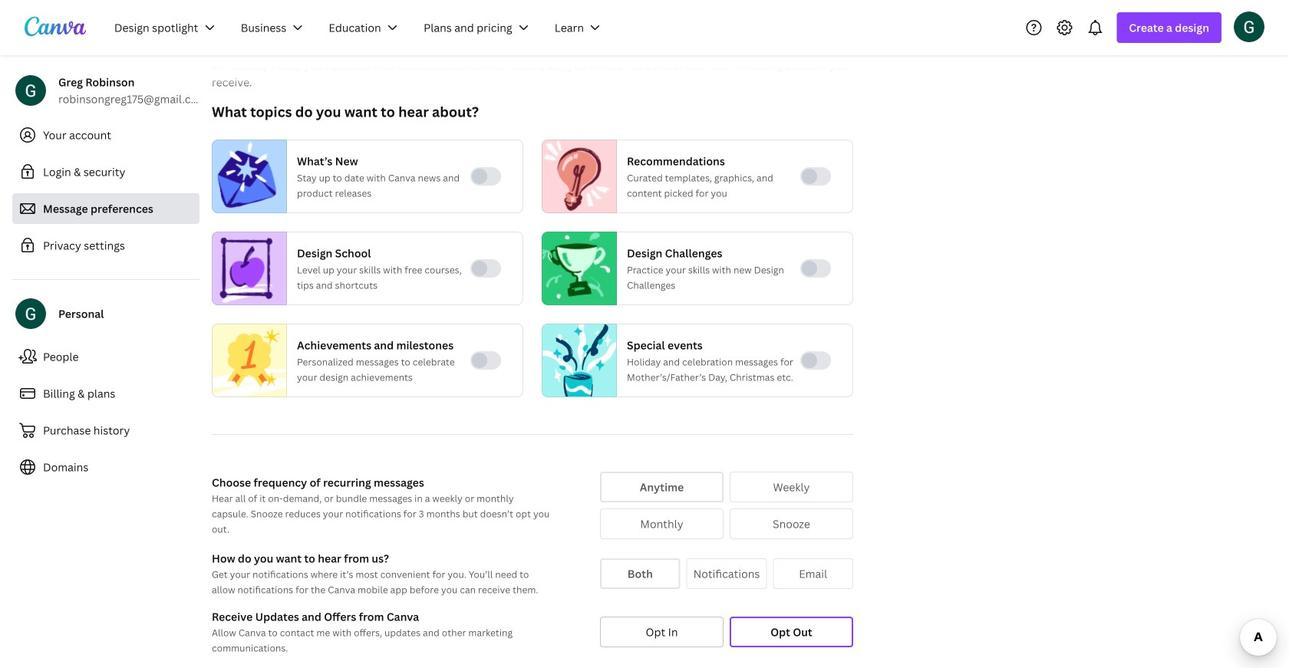 Task type: locate. For each thing, give the bounding box(es) containing it.
topic image
[[213, 140, 280, 213], [543, 140, 610, 213], [213, 232, 280, 305], [543, 232, 610, 305], [213, 321, 286, 401], [543, 321, 616, 401]]

None button
[[600, 472, 724, 503], [730, 472, 853, 503], [600, 509, 724, 540], [730, 509, 853, 540], [600, 559, 681, 589], [687, 559, 767, 589], [773, 559, 853, 589], [600, 617, 724, 648], [730, 617, 853, 648], [600, 472, 724, 503], [730, 472, 853, 503], [600, 509, 724, 540], [730, 509, 853, 540], [600, 559, 681, 589], [687, 559, 767, 589], [773, 559, 853, 589], [600, 617, 724, 648], [730, 617, 853, 648]]



Task type: describe. For each thing, give the bounding box(es) containing it.
top level navigation element
[[104, 12, 617, 43]]

greg robinson image
[[1234, 11, 1265, 42]]



Task type: vqa. For each thing, say whether or not it's contained in the screenshot.
topic image
yes



